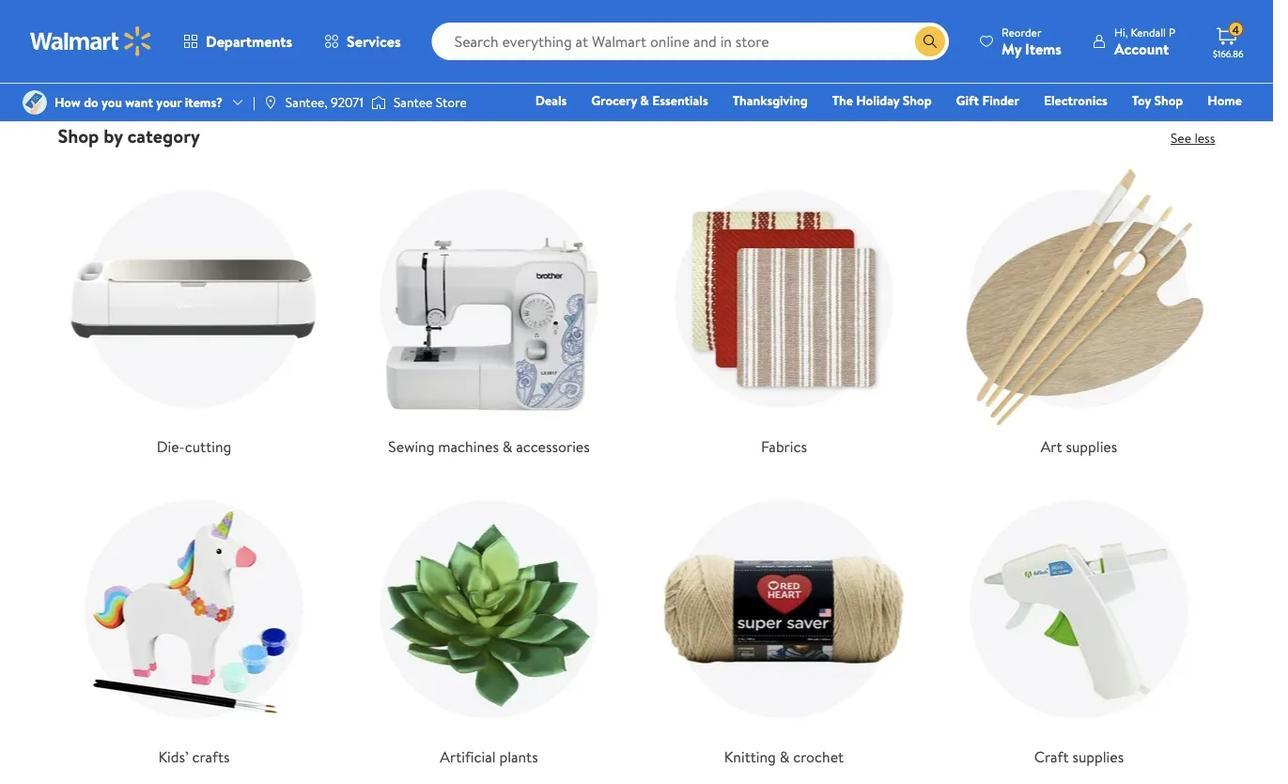 Task type: locate. For each thing, give the bounding box(es) containing it.
my
[[1002, 38, 1022, 59]]

santee store
[[394, 93, 467, 111]]

crochet
[[794, 746, 844, 767]]

& inside grocery & essentials link
[[641, 91, 649, 110]]

top
[[652, 11, 678, 35]]

0 vertical spatial &
[[641, 91, 649, 110]]

supplies right art
[[1066, 436, 1118, 457]]

by
[[104, 123, 123, 149]]

santee
[[394, 93, 433, 111]]

sewing machines & accessories
[[389, 436, 590, 457]]

holiday
[[857, 91, 900, 110]]

departments button
[[167, 19, 308, 64]]

on
[[630, 11, 649, 35]]

1 vertical spatial &
[[503, 436, 513, 457]]

craft
[[1035, 746, 1069, 767]]

low
[[549, 11, 578, 35]]

artificial plants
[[440, 746, 538, 767]]

1 horizontal spatial  image
[[263, 95, 278, 110]]

the
[[833, 91, 853, 110]]

 image
[[371, 93, 386, 112]]

 image for santee, 92071
[[263, 95, 278, 110]]

electronics link
[[1036, 90, 1117, 110]]

items?
[[185, 93, 223, 111]]

2 vertical spatial &
[[780, 746, 790, 767]]

list
[[47, 148, 1227, 784]]

toy shop link
[[1124, 90, 1192, 110]]

 image
[[23, 90, 47, 115], [263, 95, 278, 110]]

services
[[347, 31, 401, 52]]

cutting
[[185, 436, 232, 457]]

clear search field text image
[[893, 34, 908, 49]]

knitting & crochet
[[725, 746, 844, 767]]

kids'
[[158, 746, 189, 767]]

see less
[[1171, 129, 1216, 147]]

deals link
[[527, 90, 576, 110]]

 image left "how"
[[23, 90, 47, 115]]

departments
[[206, 31, 292, 52]]

1 horizontal spatial &
[[641, 91, 649, 110]]

supplies
[[1066, 436, 1118, 457], [1073, 746, 1125, 767]]

reorder
[[1002, 24, 1042, 40]]

shop
[[600, 50, 636, 73], [903, 91, 932, 110], [1155, 91, 1184, 110], [58, 123, 99, 149]]

toy
[[1133, 91, 1152, 110]]

you
[[102, 93, 122, 111]]

grocery
[[592, 91, 637, 110]]

thanksgiving
[[733, 91, 808, 110]]

supplies right 'craft'
[[1073, 746, 1125, 767]]

toy shop
[[1133, 91, 1184, 110]]

& right grocery at the top of page
[[641, 91, 649, 110]]

2 horizontal spatial &
[[780, 746, 790, 767]]

0 vertical spatial supplies
[[1066, 436, 1118, 457]]

kids' crafts
[[158, 746, 230, 767]]

 image right |
[[263, 95, 278, 110]]

 image for how do you want your items?
[[23, 90, 47, 115]]

account
[[1115, 38, 1170, 59]]

the holiday shop
[[833, 91, 932, 110]]

fashion
[[958, 118, 1002, 136]]

sewing
[[389, 436, 435, 457]]

how do you want your items?
[[55, 93, 223, 111]]

0 horizontal spatial  image
[[23, 90, 47, 115]]

die-cutting
[[157, 436, 232, 457]]

1 vertical spatial supplies
[[1073, 746, 1125, 767]]

store
[[436, 93, 467, 111]]

fabrics link
[[648, 163, 921, 458]]

machines
[[438, 436, 499, 457]]

art
[[1041, 436, 1063, 457]]

& right machines
[[503, 436, 513, 457]]

0 horizontal spatial &
[[503, 436, 513, 457]]

electronics
[[1044, 91, 1108, 110]]

reorder my items
[[1002, 24, 1062, 59]]

how
[[55, 93, 81, 111]]

&
[[641, 91, 649, 110], [503, 436, 513, 457], [780, 746, 790, 767]]

shop by category
[[58, 123, 200, 149]]

plants
[[500, 746, 538, 767]]

supplies for craft supplies
[[1073, 746, 1125, 767]]

your
[[156, 93, 182, 111]]

search icon image
[[923, 34, 938, 49]]

shop now
[[600, 50, 674, 73]]

craft supplies link
[[943, 473, 1216, 768]]

craft supplies
[[1035, 746, 1125, 767]]

|
[[253, 93, 256, 111]]

walmart image
[[30, 26, 152, 56]]

& for knitting
[[780, 746, 790, 767]]

& inside knitting & crochet link
[[780, 746, 790, 767]]

& for grocery
[[641, 91, 649, 110]]

less
[[1195, 129, 1216, 147]]

& left crochet
[[780, 746, 790, 767]]

artificial plants link
[[353, 473, 626, 768]]

huge home savings. image
[[73, 0, 1201, 100]]



Task type: describe. For each thing, give the bounding box(es) containing it.
gift finder link
[[948, 90, 1028, 110]]

knitting & crochet link
[[648, 473, 921, 768]]

fabrics
[[761, 436, 807, 457]]

shop right holiday
[[903, 91, 932, 110]]

hi, kendall p account
[[1115, 24, 1176, 59]]

art supplies
[[1041, 436, 1118, 457]]

gift
[[957, 91, 980, 110]]

see
[[1171, 129, 1192, 147]]

do
[[84, 93, 98, 111]]

gift finder
[[957, 91, 1020, 110]]

debit
[[1130, 118, 1162, 136]]

see less button
[[1171, 129, 1216, 147]]

services button
[[308, 19, 417, 64]]

grocery & essentials link
[[583, 90, 717, 110]]

accessories
[[516, 436, 590, 457]]

sewing machines & accessories link
[[353, 163, 626, 458]]

die-
[[157, 436, 185, 457]]

& inside the sewing machines & accessories link
[[503, 436, 513, 457]]

one debit
[[1099, 118, 1162, 136]]

grocery & essentials
[[592, 91, 709, 110]]

registry
[[1026, 118, 1074, 136]]

supplies for art supplies
[[1066, 436, 1118, 457]]

fashion link
[[950, 117, 1010, 137]]

home fashion
[[958, 91, 1243, 136]]

Walmart Site-Wide search field
[[432, 23, 950, 60]]

low prices on top items.
[[549, 11, 725, 35]]

4
[[1233, 21, 1240, 37]]

deals
[[536, 91, 567, 110]]

die-cutting link
[[58, 163, 330, 458]]

shop now link
[[600, 50, 674, 73]]

want
[[125, 93, 153, 111]]

walmart+
[[1187, 118, 1243, 136]]

home link
[[1200, 90, 1251, 110]]

the holiday shop link
[[824, 90, 941, 110]]

items
[[1026, 38, 1062, 59]]

list containing die-cutting
[[47, 148, 1227, 784]]

92071
[[331, 93, 364, 111]]

shop left by
[[58, 123, 99, 149]]

one debit link
[[1090, 117, 1171, 137]]

home
[[1208, 91, 1243, 110]]

now
[[640, 50, 674, 73]]

hi,
[[1115, 24, 1129, 40]]

one
[[1099, 118, 1127, 136]]

kendall
[[1131, 24, 1167, 40]]

santee, 92071
[[286, 93, 364, 111]]

santee,
[[286, 93, 328, 111]]

category
[[127, 123, 200, 149]]

shop right toy
[[1155, 91, 1184, 110]]

art supplies link
[[943, 163, 1216, 458]]

Search search field
[[432, 23, 950, 60]]

thanksgiving link
[[725, 90, 817, 110]]

items.
[[682, 11, 725, 35]]

p
[[1169, 24, 1176, 40]]

finder
[[983, 91, 1020, 110]]

crafts
[[192, 746, 230, 767]]

knitting
[[725, 746, 776, 767]]

shop up grocery at the top of page
[[600, 50, 636, 73]]

$166.86
[[1214, 47, 1244, 60]]

essentials
[[653, 91, 709, 110]]

kids' crafts link
[[58, 473, 330, 768]]

prices
[[582, 11, 626, 35]]

walmart+ link
[[1178, 117, 1251, 137]]

registry link
[[1018, 117, 1083, 137]]

artificial
[[440, 746, 496, 767]]



Task type: vqa. For each thing, say whether or not it's contained in the screenshot.
the bottom supplies
yes



